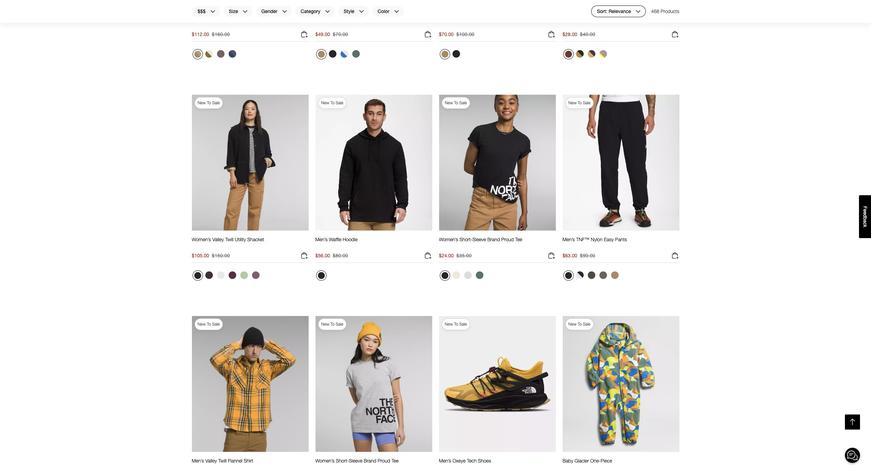 Task type: describe. For each thing, give the bounding box(es) containing it.
2 $70.00 from the left
[[439, 31, 454, 37]]

men's for men's tnf™ nylon easy pants
[[563, 236, 575, 242]]

Falcon Brown radio
[[598, 270, 609, 281]]

women's sunpeak waffle long-sleeve image
[[315, 0, 432, 9]]

to for men's tnf™ nylon easy pants image
[[578, 100, 582, 106]]

baby
[[563, 458, 573, 464]]

Gardenia White/Optic Blue radio
[[339, 48, 350, 59]]

pullover
[[232, 15, 249, 21]]

women's valley twill utility shacket image
[[192, 94, 309, 231]]

fawn grey engraved mountain print image
[[217, 50, 224, 58]]

category
[[301, 8, 320, 14]]

extreme
[[205, 15, 222, 21]]

tnf black radio for $105.00
[[193, 270, 203, 281]]

Dark Sage/Halfdome Graphic radio
[[474, 270, 485, 281]]

$112.00
[[192, 31, 209, 37]]

new to sale for the 'baby glacier one-piece' "image"
[[569, 322, 591, 327]]

baby glacier one-piece button
[[563, 458, 612, 469]]

style
[[344, 8, 355, 14]]

2 e from the top
[[863, 212, 868, 215]]

new taupe green image
[[588, 272, 595, 279]]

men's extreme pile pullover image
[[192, 0, 309, 9]]

sale for men's tnf™ nylon easy pants image
[[583, 100, 591, 106]]

men's waffle hoodie button
[[315, 236, 358, 249]]

men's for men's extreme pile pullover
[[192, 15, 204, 21]]

pants
[[615, 236, 627, 242]]

sale for men's valley twill flannel shirt image
[[212, 322, 220, 327]]

0 vertical spatial women's short-sleeve brand proud tee button
[[439, 236, 522, 249]]

0 vertical spatial short-
[[460, 236, 473, 242]]

valley for women's
[[212, 236, 224, 242]]

relevance
[[609, 8, 631, 14]]

new for men's tnf™ nylon easy pants image
[[569, 100, 577, 106]]

$40.00
[[580, 31, 596, 37]]

sleeve inside women's sunpeak waffle long-sleeve button
[[382, 15, 395, 21]]

f e e d b a c k
[[863, 206, 868, 227]]

crossbody
[[582, 15, 604, 21]]

mineral purple cactus camo print/khaki stone/lemon yellow image
[[600, 50, 607, 58]]

fawn grey large halfdome shadow plaid image
[[252, 272, 260, 279]]

sort:
[[597, 8, 608, 14]]

$90.00
[[580, 253, 596, 258]]

Coal Brown radio
[[204, 270, 215, 281]]

Almond Butter/Monogram radio
[[440, 49, 450, 59]]

new to sale for men's tnf™ nylon easy pants image
[[569, 100, 591, 106]]

color
[[378, 8, 390, 14]]

2 tnf black image from the left
[[318, 272, 325, 279]]

b
[[863, 217, 868, 220]]

TNF Black/Halfdome Graphic radio
[[440, 270, 450, 281]]

0 horizontal spatial almond butter radio
[[316, 49, 326, 59]]

men's waffle hoodie
[[315, 236, 358, 242]]

men's oxeye tech shoes image
[[439, 316, 556, 453]]

f
[[863, 206, 868, 209]]

new to sale for men's oxeye tech shoes image
[[445, 322, 467, 327]]

Gardenia White radio
[[215, 270, 226, 281]]

baby glacier one-piece image
[[563, 316, 680, 453]]

Cave Blue/Shady Blue radio
[[227, 48, 238, 59]]

Dark Sage radio
[[351, 48, 362, 59]]

men's tnf™ nylon easy pants button
[[563, 236, 627, 249]]

f e e d b a c k button
[[859, 195, 871, 238]]

men's extreme pile pullover
[[192, 15, 249, 21]]

$$$
[[198, 8, 206, 14]]

brandy brown evolved texture print/brandy brown image
[[565, 51, 572, 58]]

$150.00
[[212, 253, 230, 258]]

0 horizontal spatial short-
[[336, 458, 349, 464]]

1 vertical spatial brand
[[364, 458, 377, 464]]

berkeley crossbody bag image
[[563, 0, 680, 9]]

new for the 'baby glacier one-piece' "image"
[[569, 322, 577, 327]]

0 horizontal spatial sleeve
[[349, 458, 363, 464]]

new to sale for women's valley twill utility shacket image
[[198, 100, 220, 106]]

tnf black/halfdome graphic image
[[442, 272, 448, 279]]

sort: relevance
[[597, 8, 631, 14]]

tnf black image for $63.00
[[565, 272, 572, 279]]

gardenia white/optic blue image
[[341, 50, 348, 58]]

TNF Black/Gardenia White radio
[[574, 270, 585, 281]]

shacket
[[247, 236, 264, 242]]

$choose color$ option group for women's sunpeak waffle long-sleeve
[[315, 48, 362, 62]]

women's sunpeak waffle long-sleeve button
[[315, 15, 395, 27]]

$choose color$ option group for men's tnf™ nylon easy pants
[[563, 270, 621, 284]]

berkeley crossbody bag
[[563, 15, 614, 21]]

1 vertical spatial women's short-sleeve brand proud tee button
[[315, 458, 399, 469]]

to for men's oxeye tech shoes image
[[454, 322, 458, 327]]

tnf black image
[[329, 50, 336, 58]]

1 vertical spatial waffle
[[329, 236, 341, 242]]

0 horizontal spatial women's short-sleeve brand proud tee image
[[315, 316, 432, 453]]

women's valley twill utility shacket
[[192, 236, 264, 242]]

new for men's waffle hoodie image
[[321, 100, 329, 106]]

$$$ button
[[192, 5, 220, 17]]

sale for the 'baby glacier one-piece' "image"
[[583, 322, 591, 327]]

falcon brown image
[[600, 272, 607, 279]]

Mineral Purple Cactus Camo Print/Khaki Stone/Lemon Yellow radio
[[598, 48, 609, 59]]

women's valley twill utility shacket button
[[192, 236, 264, 249]]

$100.00
[[457, 31, 475, 37]]

tnf black/tnf white image
[[453, 50, 460, 58]]

valley for men's
[[205, 458, 217, 464]]

1 e from the top
[[863, 209, 868, 212]]

women's sunpeak waffle long-sleeve
[[315, 15, 395, 21]]

black currant purple/yellow silt image
[[588, 50, 595, 58]]

dark sage/halfdome graphic image
[[476, 272, 483, 279]]

category button
[[295, 5, 335, 17]]

Brandy Brown Evolved Texture Print/Brandy Brown radio
[[563, 49, 574, 59]]

$choose color$ option group for women's valley twill utility shacket
[[192, 270, 262, 284]]

oxeye
[[453, 458, 466, 464]]

tnf™
[[576, 236, 590, 242]]

color button
[[372, 5, 404, 17]]

1 horizontal spatial waffle
[[356, 15, 368, 21]]

d
[[863, 215, 868, 217]]

tnf black image for $105.00
[[194, 272, 201, 279]]

tnf black/gardenia white image
[[576, 272, 584, 279]]

sale for men's waffle hoodie image
[[336, 100, 343, 106]]

0 vertical spatial brand
[[488, 236, 500, 242]]

shirt
[[244, 458, 253, 464]]

Khaki Stone/Almond Butter radio
[[193, 49, 203, 59]]

gardenia white/sulphur moss image
[[205, 50, 213, 58]]

berkeley crossbody bag button
[[563, 15, 614, 27]]

0 vertical spatial women's short-sleeve brand proud tee
[[439, 236, 522, 242]]

$choose color$ option group for women's short-sleeve brand proud tee
[[439, 270, 486, 284]]

long-
[[369, 15, 382, 21]]



Task type: vqa. For each thing, say whether or not it's contained in the screenshot.
pc
no



Task type: locate. For each thing, give the bounding box(es) containing it.
tnf black image left the coal brown icon
[[194, 272, 201, 279]]

misty sage icon plaid 2 image
[[240, 272, 248, 279]]

1 vertical spatial women's short-sleeve brand proud tee
[[315, 458, 399, 464]]

short-
[[460, 236, 473, 242], [336, 458, 349, 464]]

men's valley twill flannel shirt button
[[192, 458, 253, 469]]

boysenberry large halfdome shadow plaid image
[[229, 272, 236, 279]]

to
[[207, 100, 211, 106], [331, 100, 335, 106], [454, 100, 458, 106], [578, 100, 582, 106], [207, 322, 211, 327], [331, 322, 335, 327], [454, 322, 458, 327], [578, 322, 582, 327]]

new to sale for men's valley twill flannel shirt image
[[198, 322, 220, 327]]

twill
[[225, 236, 234, 242], [218, 458, 227, 464]]

$70.00 down sunpeak
[[333, 31, 348, 37]]

tnf black image left tnf black/gardenia white icon
[[565, 272, 572, 279]]

men's for men's oxeye tech shoes
[[439, 458, 451, 464]]

1 tnf black radio from the left
[[193, 270, 203, 281]]

tnf black image
[[194, 272, 201, 279], [318, 272, 325, 279], [565, 272, 572, 279]]

men's oxeye tech shoes button
[[439, 458, 491, 469]]

e up d
[[863, 209, 868, 212]]

shoes
[[478, 458, 491, 464]]

$49.00
[[315, 31, 330, 37]]

$28.00
[[563, 31, 578, 37]]

$choose color$ option group for berkeley crossbody bag
[[563, 48, 610, 62]]

1 horizontal spatial tnf black image
[[318, 272, 325, 279]]

1 vertical spatial proud
[[378, 458, 390, 464]]

twill left flannel
[[218, 458, 227, 464]]

0 horizontal spatial proud
[[378, 458, 390, 464]]

0 vertical spatial waffle
[[356, 15, 368, 21]]

0 vertical spatial twill
[[225, 236, 234, 242]]

berkeley
[[563, 15, 581, 21]]

0 vertical spatial proud
[[501, 236, 514, 242]]

$105.00
[[192, 253, 209, 258]]

Gardenia White/Halfdome Graphic radio
[[451, 270, 462, 281]]

Black Currant Purple/Yellow Silt radio
[[586, 48, 597, 59]]

0 vertical spatial almond butter image
[[318, 51, 325, 58]]

men's extreme pile pullover button
[[192, 15, 249, 27]]

almond butter radio left tnf black radio at the top left of the page
[[316, 49, 326, 59]]

New Taupe Green radio
[[586, 270, 597, 281]]

men's tnf™ nylon easy pants image
[[563, 94, 680, 231]]

men's
[[192, 15, 204, 21], [315, 236, 328, 242], [563, 236, 575, 242], [192, 458, 204, 464], [439, 458, 451, 464]]

1 horizontal spatial sleeve
[[382, 15, 395, 21]]

proud
[[501, 236, 514, 242], [378, 458, 390, 464]]

waffle left hoodie
[[329, 236, 341, 242]]

almond butter radio right falcon brown image
[[610, 270, 621, 281]]

sale for women's valley twill utility shacket image
[[212, 100, 220, 106]]

women's short-sleeve brand proud tee image
[[439, 94, 556, 231], [315, 316, 432, 453]]

gardenia white/halfdome graphic image
[[453, 272, 460, 279]]

e
[[863, 209, 868, 212], [863, 212, 868, 215]]

men's valley twill flannel shirt
[[192, 458, 253, 464]]

men's for men's valley twill flannel shirt
[[192, 458, 204, 464]]

waffle
[[356, 15, 368, 21], [329, 236, 341, 242]]

gender button
[[256, 5, 292, 17]]

utility
[[235, 236, 246, 242]]

1 horizontal spatial almond butter image
[[611, 272, 619, 279]]

0 horizontal spatial women's short-sleeve brand proud tee
[[315, 458, 399, 464]]

sale for men's oxeye tech shoes image
[[459, 322, 467, 327]]

$choose color$ option group
[[192, 48, 239, 62], [315, 48, 362, 62], [439, 48, 463, 62], [563, 48, 610, 62], [192, 270, 262, 284], [439, 270, 486, 284], [563, 270, 621, 284]]

c
[[863, 223, 868, 225]]

men's tnf™ nylon easy pants
[[563, 236, 627, 242]]

0 vertical spatial sleeve
[[382, 15, 395, 21]]

tnf black image down $56.00 at left bottom
[[318, 272, 325, 279]]

1 vertical spatial almond butter radio
[[610, 270, 621, 281]]

1 vertical spatial tee
[[392, 458, 399, 464]]

1 horizontal spatial $70.00
[[439, 31, 454, 37]]

1 vertical spatial twill
[[218, 458, 227, 464]]

$70.00
[[333, 31, 348, 37], [439, 31, 454, 37]]

to for women's valley twill utility shacket image
[[207, 100, 211, 106]]

almond butter image
[[318, 51, 325, 58], [611, 272, 619, 279]]

0 vertical spatial almond butter radio
[[316, 49, 326, 59]]

1 tnf black image from the left
[[194, 272, 201, 279]]

pile
[[224, 15, 231, 21]]

Boysenberry Large Halfdome Shadow Plaid radio
[[227, 270, 238, 281]]

tnf black radio down $56.00 at left bottom
[[316, 270, 326, 281]]

1 horizontal spatial women's short-sleeve brand proud tee image
[[439, 94, 556, 231]]

tnf black radio left the coal brown icon
[[193, 270, 203, 281]]

468 products
[[652, 8, 680, 14]]

$choose color$ option group for men's extreme pile pullover
[[192, 48, 239, 62]]

$160.00
[[212, 31, 230, 37]]

$56.00
[[315, 253, 330, 258]]

new
[[198, 100, 206, 106], [321, 100, 329, 106], [445, 100, 453, 106], [569, 100, 577, 106], [198, 322, 206, 327], [321, 322, 329, 327], [445, 322, 453, 327], [569, 322, 577, 327]]

hoodie
[[343, 236, 358, 242]]

to for men's valley twill flannel shirt image
[[207, 322, 211, 327]]

men's for men's waffle hoodie
[[315, 236, 328, 242]]

new to sale for men's waffle hoodie image
[[321, 100, 343, 106]]

1 horizontal spatial women's short-sleeve brand proud tee button
[[439, 236, 522, 249]]

$35.00
[[457, 253, 472, 258]]

women's for $24.00
[[439, 236, 458, 242]]

468
[[652, 8, 660, 14]]

tnf light grey heather/halfdome graphic image
[[464, 272, 472, 279]]

sleeve
[[382, 15, 395, 21], [473, 236, 486, 242], [349, 458, 363, 464]]

1 horizontal spatial almond butter radio
[[610, 270, 621, 281]]

new for men's valley twill flannel shirt image
[[198, 322, 206, 327]]

twill for flannel
[[218, 458, 227, 464]]

1 vertical spatial sleeve
[[473, 236, 486, 242]]

dark sage image
[[352, 50, 360, 58]]

almond butter/monogram image
[[442, 51, 448, 58]]

new for men's oxeye tech shoes image
[[445, 322, 453, 327]]

tnf black radio left tnf black/gardenia white icon
[[563, 270, 574, 281]]

twill left utility at the bottom of the page
[[225, 236, 234, 242]]

men's waffle hoodie image
[[315, 94, 432, 231]]

1 $70.00 from the left
[[333, 31, 348, 37]]

style button
[[338, 5, 369, 17]]

baby glacier one-piece
[[563, 458, 612, 464]]

1 horizontal spatial short-
[[460, 236, 473, 242]]

1 vertical spatial short-
[[336, 458, 349, 464]]

men's oxeye tech shoes
[[439, 458, 491, 464]]

Misty Sage Icon Plaid 2 radio
[[239, 270, 250, 281]]

1 horizontal spatial proud
[[501, 236, 514, 242]]

sale
[[212, 100, 220, 106], [336, 100, 343, 106], [459, 100, 467, 106], [583, 100, 591, 106], [212, 322, 220, 327], [336, 322, 343, 327], [459, 322, 467, 327], [583, 322, 591, 327]]

back to top image
[[848, 418, 857, 427]]

valley
[[212, 236, 224, 242], [205, 458, 217, 464]]

0 horizontal spatial waffle
[[329, 236, 341, 242]]

women's for $49.00
[[315, 15, 335, 21]]

valley inside women's valley twill utility shacket button
[[212, 236, 224, 242]]

0 horizontal spatial tnf black image
[[194, 272, 201, 279]]

cave blue/shady blue image
[[229, 50, 236, 58]]

2 tnf black radio from the left
[[316, 270, 326, 281]]

1 horizontal spatial tnf black radio
[[316, 270, 326, 281]]

$24.00
[[439, 253, 454, 258]]

0 horizontal spatial $70.00
[[333, 31, 348, 37]]

to for the 'baby glacier one-piece' "image"
[[578, 322, 582, 327]]

size button
[[223, 5, 253, 17]]

valley inside men's valley twill flannel shirt button
[[205, 458, 217, 464]]

women's
[[315, 15, 335, 21], [192, 236, 211, 242], [439, 236, 458, 242], [315, 458, 335, 464]]

gender
[[261, 8, 277, 14]]

468 products status
[[652, 5, 680, 17]]

sort: relevance button
[[591, 5, 646, 17]]

0 vertical spatial women's short-sleeve brand proud tee image
[[439, 94, 556, 231]]

1 vertical spatial valley
[[205, 458, 217, 464]]

women's for $105.00
[[192, 236, 211, 242]]

to for men's waffle hoodie image
[[331, 100, 335, 106]]

women's short-sleeve brand proud tee
[[439, 236, 522, 242], [315, 458, 399, 464]]

Fawn Grey Engraved Mountain Print radio
[[215, 48, 226, 59]]

valley left flannel
[[205, 458, 217, 464]]

products
[[661, 8, 680, 14]]

TNF Light Grey Heather/Halfdome Graphic radio
[[463, 270, 473, 281]]

TNF Black/Mineral Gold radio
[[574, 48, 585, 59]]

2 horizontal spatial sleeve
[[473, 236, 486, 242]]

Fawn Grey Large Halfdome Shadow Plaid radio
[[250, 270, 261, 281]]

Gardenia White/Sulphur Moss radio
[[204, 48, 215, 59]]

tee
[[515, 236, 522, 242], [392, 458, 399, 464]]

0 horizontal spatial brand
[[364, 458, 377, 464]]

TNF Black radio
[[193, 270, 203, 281], [316, 270, 326, 281], [563, 270, 574, 281]]

$63.00
[[563, 253, 578, 258]]

0 horizontal spatial almond butter image
[[318, 51, 325, 58]]

khaki stone/almond butter image
[[194, 51, 201, 58]]

1 vertical spatial almond butter image
[[611, 272, 619, 279]]

new for women's valley twill utility shacket image
[[198, 100, 206, 106]]

one-
[[591, 458, 601, 464]]

0 horizontal spatial tnf black radio
[[193, 270, 203, 281]]

a
[[863, 220, 868, 223]]

valley up $150.00
[[212, 236, 224, 242]]

size
[[229, 8, 238, 14]]

new to sale
[[198, 100, 220, 106], [321, 100, 343, 106], [445, 100, 467, 106], [569, 100, 591, 106], [198, 322, 220, 327], [321, 322, 343, 327], [445, 322, 467, 327], [569, 322, 591, 327]]

brand
[[488, 236, 500, 242], [364, 458, 377, 464]]

0 horizontal spatial women's short-sleeve brand proud tee button
[[315, 458, 399, 469]]

e up the b
[[863, 212, 868, 215]]

tnf black/mineral gold image
[[576, 50, 584, 58]]

1 horizontal spatial tee
[[515, 236, 522, 242]]

waffle left long-
[[356, 15, 368, 21]]

bag
[[606, 15, 614, 21]]

men's valley twill flannel shirt image
[[192, 316, 309, 453]]

0 vertical spatial valley
[[212, 236, 224, 242]]

coal brown image
[[205, 272, 213, 279]]

TNF Black radio
[[327, 48, 338, 59]]

flannel
[[228, 458, 243, 464]]

almond butter image right falcon brown image
[[611, 272, 619, 279]]

3 tnf black radio from the left
[[563, 270, 574, 281]]

glacier
[[575, 458, 589, 464]]

twill for utility
[[225, 236, 234, 242]]

TNF Black/TNF White radio
[[451, 48, 462, 59]]

1 vertical spatial women's short-sleeve brand proud tee image
[[315, 316, 432, 453]]

2 vertical spatial sleeve
[[349, 458, 363, 464]]

tnf black radio for $63.00
[[563, 270, 574, 281]]

2 horizontal spatial tnf black image
[[565, 272, 572, 279]]

sunpeak
[[336, 15, 354, 21]]

tech
[[467, 458, 477, 464]]

piece
[[601, 458, 612, 464]]

$80.00
[[333, 253, 348, 258]]

2 horizontal spatial tnf black radio
[[563, 270, 574, 281]]

gardenia white image
[[217, 272, 224, 279]]

almond butter image left tnf black radio at the top left of the page
[[318, 51, 325, 58]]

0 vertical spatial tee
[[515, 236, 522, 242]]

k
[[863, 225, 868, 227]]

Almond Butter radio
[[316, 49, 326, 59], [610, 270, 621, 281]]

1 horizontal spatial brand
[[488, 236, 500, 242]]

0 horizontal spatial tee
[[392, 458, 399, 464]]

$70.00 left $100.00
[[439, 31, 454, 37]]

women's short-sleeve brand proud tee button
[[439, 236, 522, 249], [315, 458, 399, 469]]

3 tnf black image from the left
[[565, 272, 572, 279]]

1 horizontal spatial women's short-sleeve brand proud tee
[[439, 236, 522, 242]]

nylon
[[591, 236, 603, 242]]

easy
[[604, 236, 614, 242]]



